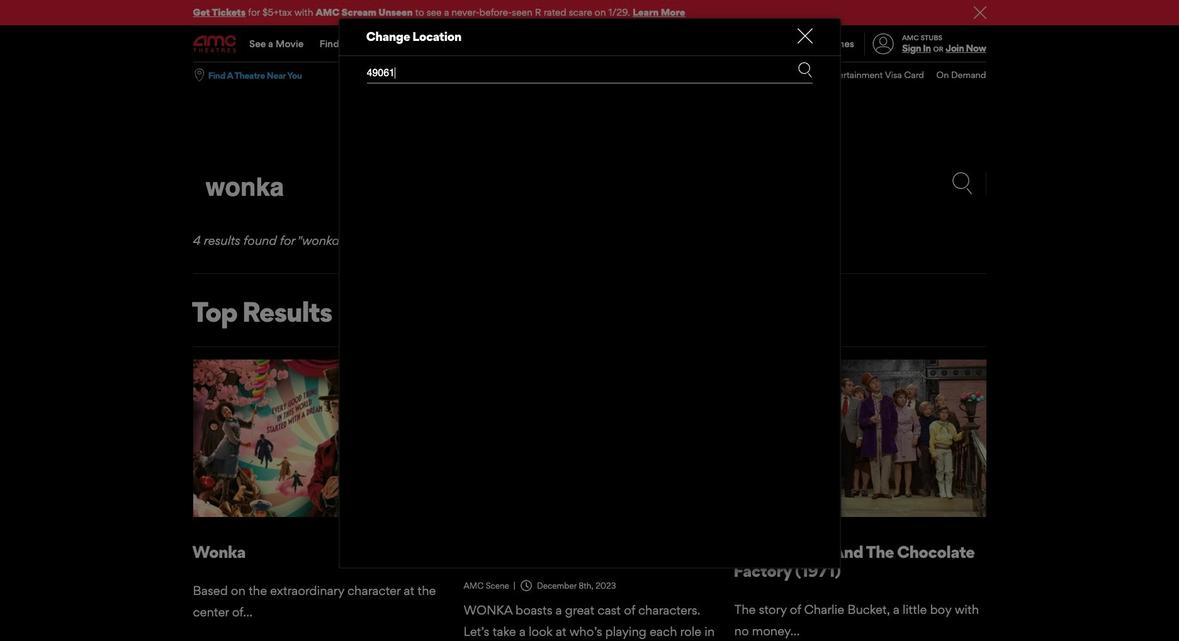 Task type: locate. For each thing, give the bounding box(es) containing it.
submit search image
[[798, 62, 813, 77]]

menu up search by city, zip or theatre text field
[[193, 26, 987, 62]]

4 menu item from the left
[[736, 62, 789, 88]]

submit search icon image
[[951, 172, 973, 194]]

menu
[[193, 26, 987, 62], [580, 62, 987, 88]]

willy wonka and the chocolate factory (1971) image
[[735, 360, 987, 517]]

amc logo image
[[193, 36, 237, 53], [193, 36, 237, 53]]

menu item
[[580, 62, 645, 88], [645, 62, 699, 88], [699, 62, 736, 88], [736, 62, 789, 88], [789, 62, 925, 88], [925, 62, 987, 88]]

3 menu item from the left
[[699, 62, 736, 88]]

menu down showtimes image
[[580, 62, 987, 88]]

cookie consent banner dialog
[[0, 607, 1180, 641]]

5 menu item from the left
[[789, 62, 925, 88]]



Task type: describe. For each thing, give the bounding box(es) containing it.
showtimes image
[[768, 33, 805, 55]]

user profile image
[[866, 34, 902, 55]]

1 menu item from the left
[[580, 62, 645, 88]]

close image
[[798, 28, 813, 43]]

Search by City, Zip or Theatre text field
[[367, 62, 760, 83]]

2 menu item from the left
[[645, 62, 699, 88]]

1 vertical spatial menu
[[580, 62, 987, 88]]

6 menu item from the left
[[925, 62, 987, 88]]

wonka image
[[193, 360, 445, 517]]

sign in or join amc stubs element
[[865, 26, 987, 62]]

close element
[[798, 28, 813, 43]]

search the AMC website text field
[[193, 172, 951, 203]]

0 vertical spatial menu
[[193, 26, 987, 62]]



Task type: vqa. For each thing, say whether or not it's contained in the screenshot.
Row 2, Seat 3 - Love seat left, AMC Signature Recliner option
no



